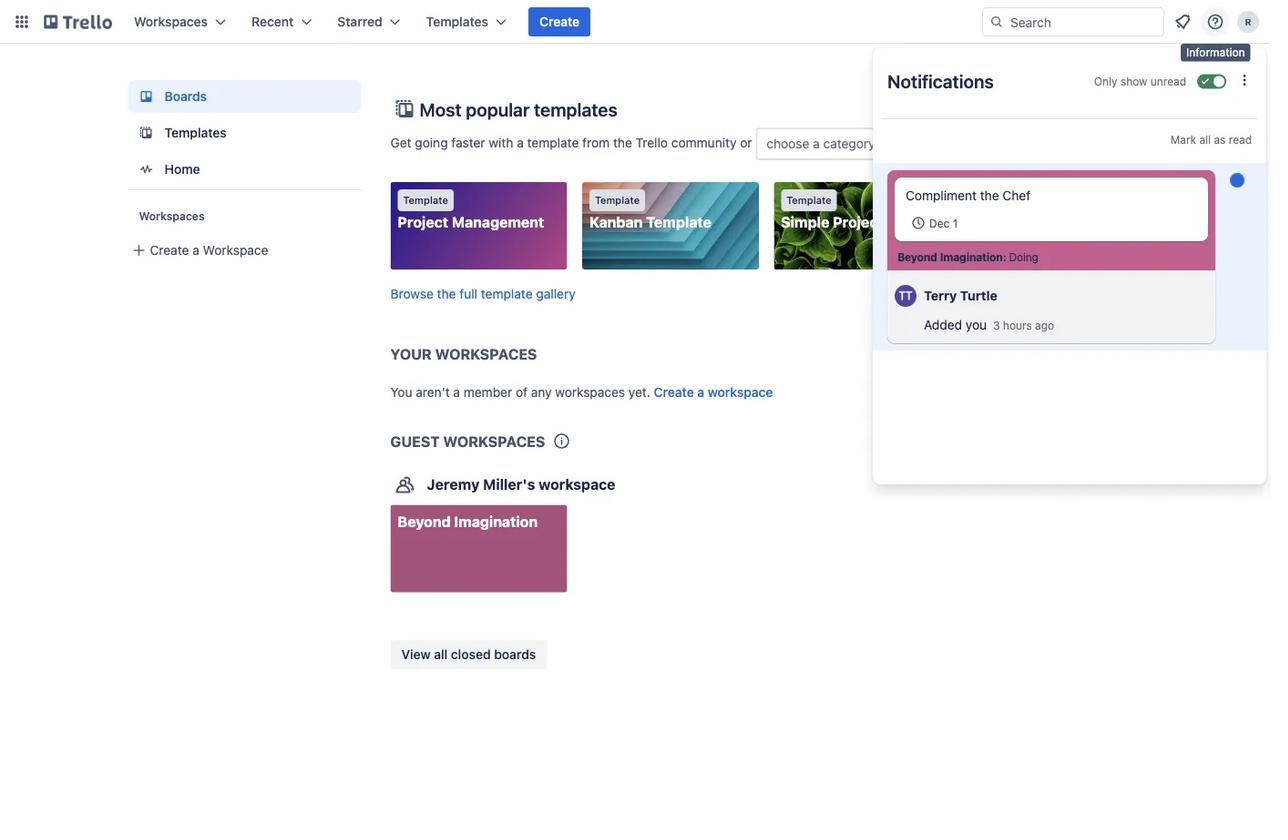 Task type: describe. For each thing, give the bounding box(es) containing it.
or
[[740, 135, 752, 150]]

with
[[489, 135, 513, 150]]

all for closed
[[434, 647, 448, 662]]

home
[[164, 162, 200, 177]]

you aren't a member of any workspaces yet. create a workspace
[[390, 384, 773, 399]]

most
[[420, 98, 462, 120]]

compliment
[[906, 188, 977, 203]]

jeremy miller's workspace
[[427, 476, 615, 493]]

home link
[[128, 153, 361, 186]]

create button
[[528, 7, 591, 36]]

the for compliment the chef
[[980, 188, 999, 203]]

recent
[[251, 14, 294, 29]]

back to home image
[[44, 7, 112, 36]]

workspaces inside dropdown button
[[134, 14, 208, 29]]

starred button
[[326, 7, 412, 36]]

templates
[[534, 98, 617, 120]]

information
[[1186, 46, 1245, 59]]

from
[[582, 135, 610, 150]]

a right aren't
[[453, 384, 460, 399]]

0 vertical spatial template
[[527, 135, 579, 150]]

0 notifications image
[[1172, 11, 1193, 33]]

boards
[[494, 647, 536, 662]]

template board image
[[135, 122, 157, 144]]

going
[[415, 135, 448, 150]]

primary element
[[0, 0, 1270, 44]]

1 vertical spatial workspaces
[[139, 210, 205, 222]]

mark
[[1171, 133, 1196, 146]]

home image
[[135, 159, 157, 180]]

management
[[452, 214, 544, 231]]

choose a category
[[766, 136, 875, 151]]

only
[[1094, 75, 1117, 88]]

get going faster with a template from the trello community or
[[390, 135, 756, 150]]

yet.
[[629, 384, 650, 399]]

browse
[[390, 286, 434, 301]]

beyond for beyond imagination : doing
[[897, 251, 937, 263]]

2 horizontal spatial create
[[654, 384, 694, 399]]

mark all as read
[[1171, 133, 1252, 146]]

closed
[[451, 647, 491, 662]]

of
[[516, 384, 528, 399]]

r button
[[1234, 7, 1263, 36]]

template for project
[[403, 195, 448, 206]]

imagination for beyond imagination
[[454, 513, 538, 530]]

guest
[[390, 433, 440, 450]]

choose
[[766, 136, 809, 151]]

guest workspaces
[[390, 433, 545, 450]]

compliment the chef
[[906, 188, 1031, 203]]

template up :
[[978, 195, 1023, 206]]

all for as
[[1199, 133, 1211, 146]]

member
[[464, 384, 512, 399]]

create for create
[[539, 14, 580, 29]]

your workspaces
[[390, 345, 537, 363]]

category
[[823, 136, 875, 151]]

dec 1
[[929, 217, 958, 230]]

dec
[[929, 217, 950, 230]]

workspaces for your workspaces
[[435, 345, 537, 363]]

a right yet.
[[697, 384, 704, 399]]

ago
[[1035, 319, 1054, 332]]

the for browse the full template gallery
[[437, 286, 456, 301]]

information tooltip
[[1181, 44, 1250, 62]]

template project management
[[398, 195, 544, 231]]

terry
[[924, 288, 957, 303]]

imagination for beyond imagination : doing
[[940, 251, 1003, 263]]

most popular templates
[[420, 98, 617, 120]]

1 horizontal spatial the
[[613, 135, 632, 150]]

you
[[390, 384, 412, 399]]

templates button
[[415, 7, 517, 36]]

browse the full template gallery
[[390, 286, 575, 301]]

kanban
[[589, 214, 643, 231]]

terry turtle button up ago
[[887, 271, 1215, 314]]

only show unread
[[1094, 75, 1186, 88]]

added
[[924, 318, 962, 333]]

view
[[401, 647, 431, 662]]

read
[[1229, 133, 1252, 146]]

view all closed boards button
[[390, 640, 547, 670]]

template link
[[965, 182, 1142, 270]]



Task type: locate. For each thing, give the bounding box(es) containing it.
template inside template project management
[[403, 195, 448, 206]]

templates link
[[128, 117, 361, 149]]

create
[[539, 14, 580, 29], [150, 243, 189, 258], [654, 384, 694, 399]]

0 vertical spatial beyond imagination link
[[897, 250, 1003, 264]]

beyond imagination link down "1" at the right top of page
[[897, 250, 1003, 264]]

all left as
[[1199, 133, 1211, 146]]

templates down boards
[[164, 125, 227, 140]]

1 horizontal spatial project
[[833, 214, 883, 231]]

1 vertical spatial workspaces
[[443, 433, 545, 450]]

template kanban template
[[589, 195, 712, 231]]

0 vertical spatial the
[[613, 135, 632, 150]]

0 horizontal spatial beyond
[[398, 513, 451, 530]]

workspaces
[[555, 384, 625, 399]]

2 vertical spatial create
[[654, 384, 694, 399]]

a left workspace
[[192, 243, 199, 258]]

templates inside dropdown button
[[426, 14, 488, 29]]

jeremy
[[427, 476, 479, 493]]

1 vertical spatial create
[[150, 243, 189, 258]]

view all closed boards
[[401, 647, 536, 662]]

beyond inside beyond imagination link
[[398, 513, 451, 530]]

hours
[[1003, 319, 1032, 332]]

workspaces button
[[123, 7, 237, 36]]

template right kanban
[[646, 214, 712, 231]]

template inside template simple project board
[[786, 195, 831, 206]]

as
[[1214, 133, 1226, 146]]

0 horizontal spatial the
[[437, 286, 456, 301]]

0 vertical spatial templates
[[426, 14, 488, 29]]

starred
[[337, 14, 382, 29]]

workspaces
[[435, 345, 537, 363], [443, 433, 545, 450]]

1 vertical spatial templates
[[164, 125, 227, 140]]

beyond imagination : doing
[[897, 251, 1038, 263]]

create for create a workspace
[[150, 243, 189, 258]]

0 vertical spatial imagination
[[940, 251, 1003, 263]]

project left board
[[833, 214, 883, 231]]

get
[[390, 135, 411, 150]]

template down templates in the left of the page
[[527, 135, 579, 150]]

beyond imagination link down jeremy
[[390, 505, 567, 593]]

beyond imagination link
[[897, 250, 1003, 264], [390, 505, 567, 593]]

the left full
[[437, 286, 456, 301]]

create left workspace
[[150, 243, 189, 258]]

workspaces up 'miller's'
[[443, 433, 545, 450]]

1 horizontal spatial beyond
[[897, 251, 937, 263]]

2 project from the left
[[833, 214, 883, 231]]

2 vertical spatial the
[[437, 286, 456, 301]]

gallery
[[536, 286, 575, 301]]

1 horizontal spatial imagination
[[940, 251, 1003, 263]]

notifications
[[887, 70, 994, 92]]

any
[[531, 384, 552, 399]]

show
[[1120, 75, 1147, 88]]

search image
[[989, 15, 1004, 29]]

0 vertical spatial workspaces
[[134, 14, 208, 29]]

template for simple
[[786, 195, 831, 206]]

create inside button
[[150, 243, 189, 258]]

project
[[398, 214, 448, 231], [833, 214, 883, 231]]

miller's
[[483, 476, 535, 493]]

unread
[[1150, 75, 1186, 88]]

the right from
[[613, 135, 632, 150]]

imagination inside beyond imagination link
[[454, 513, 538, 530]]

template for kanban
[[595, 195, 640, 206]]

the
[[613, 135, 632, 150], [980, 188, 999, 203], [437, 286, 456, 301]]

board image
[[135, 86, 157, 108]]

terry turtle button up you on the right
[[924, 288, 997, 303]]

workspaces up member
[[435, 345, 537, 363]]

beyond
[[897, 251, 937, 263], [398, 513, 451, 530]]

imagination down 'miller's'
[[454, 513, 538, 530]]

create inside 'button'
[[539, 14, 580, 29]]

add image
[[128, 240, 150, 261]]

template down going
[[403, 195, 448, 206]]

board
[[887, 214, 929, 231]]

0 horizontal spatial workspace
[[539, 476, 615, 493]]

boards link
[[128, 80, 361, 113]]

workspaces
[[134, 14, 208, 29], [139, 210, 205, 222]]

1
[[953, 217, 958, 230]]

project up browse
[[398, 214, 448, 231]]

beyond imagination
[[398, 513, 538, 530]]

1 horizontal spatial all
[[1199, 133, 1211, 146]]

all
[[1199, 133, 1211, 146], [434, 647, 448, 662]]

added you 3 hours ago
[[924, 318, 1054, 333]]

beyond down jeremy
[[398, 513, 451, 530]]

create right yet.
[[654, 384, 694, 399]]

turtle
[[960, 288, 997, 303]]

a right with
[[517, 135, 524, 150]]

0 horizontal spatial all
[[434, 647, 448, 662]]

mark all as read button
[[1171, 130, 1252, 149]]

2 horizontal spatial the
[[980, 188, 999, 203]]

1 horizontal spatial beyond imagination link
[[897, 250, 1003, 264]]

create up templates in the left of the page
[[539, 14, 580, 29]]

0 horizontal spatial templates
[[164, 125, 227, 140]]

open information menu image
[[1206, 13, 1224, 31]]

doing
[[1009, 251, 1038, 263]]

0 horizontal spatial create
[[150, 243, 189, 258]]

popular
[[466, 98, 530, 120]]

0 vertical spatial all
[[1199, 133, 1211, 146]]

all right view
[[434, 647, 448, 662]]

1 vertical spatial imagination
[[454, 513, 538, 530]]

template right full
[[481, 286, 533, 301]]

browse the full template gallery link
[[390, 286, 575, 301]]

Search field
[[1004, 8, 1163, 36]]

3
[[993, 319, 1000, 332]]

template simple project board
[[781, 195, 929, 231]]

create a workspace
[[150, 243, 268, 258]]

0 horizontal spatial imagination
[[454, 513, 538, 530]]

chef
[[1003, 188, 1031, 203]]

0 vertical spatial create
[[539, 14, 580, 29]]

create a workspace button
[[128, 234, 361, 267]]

1 vertical spatial template
[[481, 286, 533, 301]]

0 horizontal spatial project
[[398, 214, 448, 231]]

you
[[966, 318, 987, 333]]

your
[[390, 345, 432, 363]]

workspaces up 'add' icon
[[139, 210, 205, 222]]

a
[[517, 135, 524, 150], [813, 136, 820, 151], [192, 243, 199, 258], [453, 384, 460, 399], [697, 384, 704, 399]]

ruby anderson (rubyanderson7) image
[[1237, 11, 1259, 33]]

1 vertical spatial beyond
[[398, 513, 451, 530]]

1 vertical spatial the
[[980, 188, 999, 203]]

project inside template project management
[[398, 214, 448, 231]]

full
[[459, 286, 477, 301]]

template up simple
[[786, 195, 831, 206]]

workspaces up boards
[[134, 14, 208, 29]]

:
[[1003, 251, 1006, 263]]

workspace
[[203, 243, 268, 258]]

1 vertical spatial beyond imagination link
[[390, 505, 567, 593]]

0 vertical spatial beyond
[[897, 251, 937, 263]]

template
[[403, 195, 448, 206], [595, 195, 640, 206], [786, 195, 831, 206], [978, 195, 1023, 206], [646, 214, 712, 231]]

1 horizontal spatial workspace
[[708, 384, 773, 399]]

faster
[[451, 135, 485, 150]]

1 horizontal spatial create
[[539, 14, 580, 29]]

create a workspace button
[[654, 383, 773, 401]]

r
[[1245, 16, 1251, 27]]

template up kanban
[[595, 195, 640, 206]]

terry turtle
[[924, 288, 997, 303]]

0 vertical spatial workspace
[[708, 384, 773, 399]]

imagination
[[940, 251, 1003, 263], [454, 513, 538, 530]]

templates right starred popup button
[[426, 14, 488, 29]]

a right choose
[[813, 136, 820, 151]]

terry turtle (terryturtle) image
[[895, 282, 917, 310]]

simple
[[781, 214, 829, 231]]

workspace
[[708, 384, 773, 399], [539, 476, 615, 493]]

project inside template simple project board
[[833, 214, 883, 231]]

templates
[[426, 14, 488, 29], [164, 125, 227, 140]]

boards
[[164, 89, 207, 104]]

recent button
[[241, 7, 323, 36]]

a inside button
[[192, 243, 199, 258]]

template
[[527, 135, 579, 150], [481, 286, 533, 301]]

0 vertical spatial workspaces
[[435, 345, 537, 363]]

1 project from the left
[[398, 214, 448, 231]]

the left chef
[[980, 188, 999, 203]]

trello
[[636, 135, 668, 150]]

beyond for beyond imagination
[[398, 513, 451, 530]]

community
[[671, 135, 737, 150]]

aren't
[[416, 384, 450, 399]]

imagination down "1" at the right top of page
[[940, 251, 1003, 263]]

1 vertical spatial all
[[434, 647, 448, 662]]

1 horizontal spatial templates
[[426, 14, 488, 29]]

0 horizontal spatial beyond imagination link
[[390, 505, 567, 593]]

1 vertical spatial workspace
[[539, 476, 615, 493]]

workspaces for guest workspaces
[[443, 433, 545, 450]]

beyond down board
[[897, 251, 937, 263]]



Task type: vqa. For each thing, say whether or not it's contained in the screenshot.
Project
yes



